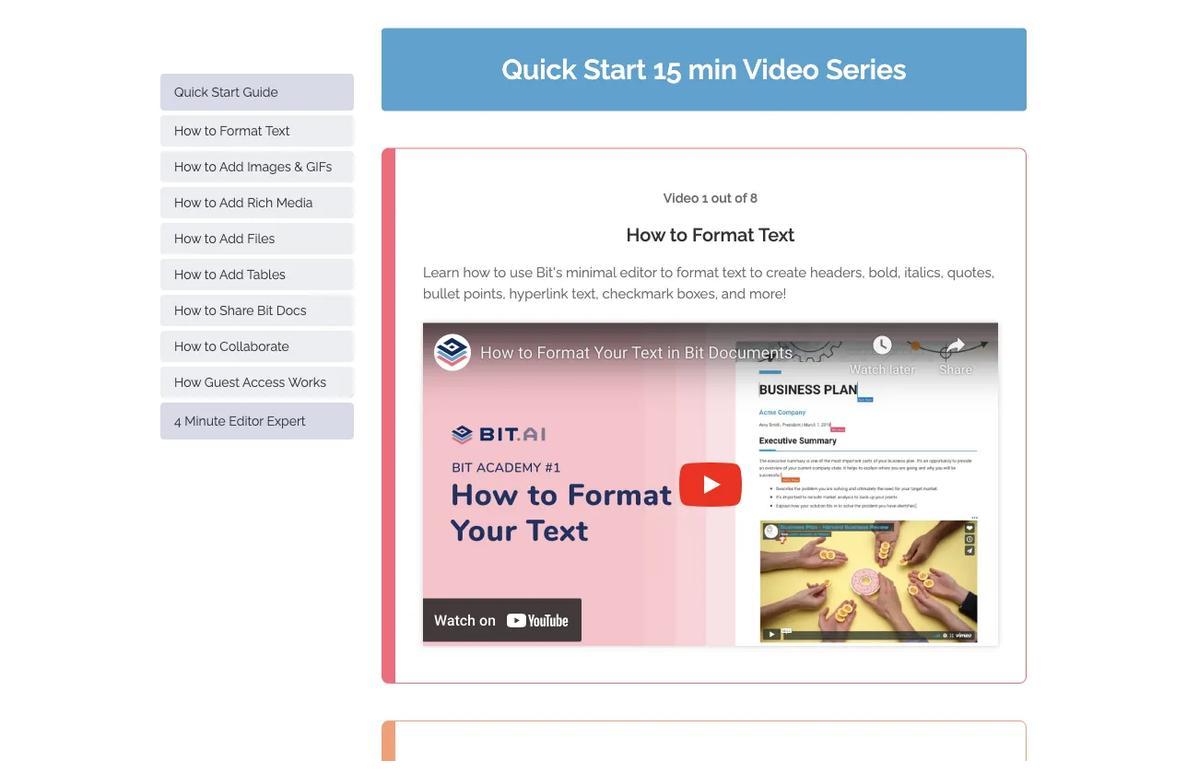 Task type: vqa. For each thing, say whether or not it's contained in the screenshot.
Bit.ai
no



Task type: locate. For each thing, give the bounding box(es) containing it.
how to add images & gifs
[[174, 159, 332, 174]]

2 add from the top
[[219, 195, 244, 210]]

0 horizontal spatial start
[[212, 84, 239, 100]]

how
[[174, 123, 201, 138], [174, 159, 201, 174], [174, 195, 201, 210], [626, 224, 665, 245], [174, 231, 201, 246], [174, 267, 201, 282], [174, 303, 201, 318], [174, 339, 201, 354], [174, 375, 201, 390]]

hyperlink
[[509, 286, 568, 302]]

points,
[[464, 286, 506, 302]]

to left use
[[493, 265, 506, 281]]

&
[[294, 159, 303, 174]]

1 horizontal spatial video
[[743, 53, 819, 86]]

to up how to add tables
[[204, 231, 216, 246]]

headers,
[[810, 265, 865, 281]]

how down how to add files
[[174, 267, 201, 282]]

start inside list
[[212, 84, 239, 100]]

text up create
[[758, 224, 795, 245]]

15
[[653, 53, 681, 86]]

1 add from the top
[[219, 159, 244, 174]]

format
[[677, 265, 719, 281]]

add for tables
[[219, 267, 244, 282]]

to inside 'link'
[[204, 231, 216, 246]]

tables
[[247, 267, 286, 282]]

format down out
[[692, 224, 754, 245]]

4 minute editor expert
[[174, 413, 306, 429]]

how for how to add images & gifs link on the left
[[174, 159, 201, 174]]

1 horizontal spatial format
[[692, 224, 754, 245]]

quick start 15 min video series
[[502, 53, 906, 86]]

list
[[160, 74, 354, 440]]

minimal
[[566, 265, 616, 281]]

to up guest
[[204, 339, 216, 354]]

how to format text down quick start guide
[[174, 123, 290, 138]]

add inside how to add images & gifs link
[[219, 159, 244, 174]]

how inside 'link'
[[174, 231, 201, 246]]

to right text
[[750, 265, 763, 281]]

italics,
[[904, 265, 944, 281]]

images
[[247, 159, 291, 174]]

add left images
[[219, 159, 244, 174]]

how up how to add rich media
[[174, 159, 201, 174]]

how to format text
[[174, 123, 290, 138], [626, 224, 795, 245]]

use
[[510, 265, 533, 281]]

start for 15
[[584, 53, 646, 86]]

how to add tables link
[[160, 259, 354, 290]]

quick start guide
[[174, 84, 278, 100]]

0 horizontal spatial quick
[[174, 84, 208, 100]]

to down how to add files
[[204, 267, 216, 282]]

how to add files link
[[160, 223, 354, 254]]

gifs
[[306, 159, 332, 174]]

text
[[722, 265, 746, 281]]

0 vertical spatial how to format text
[[174, 123, 290, 138]]

how for how to add files 'link'
[[174, 231, 201, 246]]

bullet
[[423, 286, 460, 302]]

to
[[204, 123, 216, 138], [204, 159, 216, 174], [204, 195, 216, 210], [670, 224, 688, 245], [204, 231, 216, 246], [493, 265, 506, 281], [660, 265, 673, 281], [750, 265, 763, 281], [204, 267, 216, 282], [204, 303, 216, 318], [204, 339, 216, 354]]

1 horizontal spatial how to format text
[[626, 224, 795, 245]]

4 minute editor expert link
[[160, 403, 354, 440]]

video 1 out of 8
[[663, 191, 758, 206]]

how to add tables
[[174, 267, 286, 282]]

video right min
[[743, 53, 819, 86]]

1 vertical spatial video
[[663, 191, 699, 206]]

of
[[735, 191, 747, 206]]

how to add rich media link
[[160, 187, 354, 218]]

add up how to add files
[[219, 195, 244, 210]]

add left files
[[219, 231, 244, 246]]

1 horizontal spatial start
[[584, 53, 646, 86]]

guide
[[243, 84, 278, 100]]

how for how to add tables link
[[174, 267, 201, 282]]

how down quick start guide
[[174, 123, 201, 138]]

out
[[711, 191, 732, 206]]

0 horizontal spatial video
[[663, 191, 699, 206]]

rich media
[[247, 195, 313, 210]]

0 vertical spatial format
[[220, 123, 262, 138]]

guest
[[204, 375, 240, 390]]

to right editor in the right top of the page
[[660, 265, 673, 281]]

0 vertical spatial text
[[265, 123, 290, 138]]

how left share
[[174, 303, 201, 318]]

how left guest
[[174, 375, 201, 390]]

how up how to add files
[[174, 195, 201, 210]]

docs
[[276, 303, 306, 318]]

text up images
[[265, 123, 290, 138]]

start for guide
[[212, 84, 239, 100]]

how down how to share bit docs
[[174, 339, 201, 354]]

video
[[743, 53, 819, 86], [663, 191, 699, 206]]

how to format text down "video 1 out of 8"
[[626, 224, 795, 245]]

4 add from the top
[[219, 267, 244, 282]]

0 horizontal spatial format
[[220, 123, 262, 138]]

0 horizontal spatial text
[[265, 123, 290, 138]]

how up how to add tables
[[174, 231, 201, 246]]

min
[[688, 53, 737, 86]]

add left tables at the left of page
[[219, 267, 244, 282]]

how to share bit docs
[[174, 303, 306, 318]]

video left 1
[[663, 191, 699, 206]]

to up how to add files
[[204, 195, 216, 210]]

start left guide
[[212, 84, 239, 100]]

1 vertical spatial how to format text
[[626, 224, 795, 245]]

add inside how to add tables link
[[219, 267, 244, 282]]

to left share
[[204, 303, 216, 318]]

minute
[[185, 413, 226, 429]]

start
[[584, 53, 646, 86], [212, 84, 239, 100]]

quick
[[502, 53, 577, 86], [174, 84, 208, 100]]

add inside how to add files 'link'
[[219, 231, 244, 246]]

add
[[219, 159, 244, 174], [219, 195, 244, 210], [219, 231, 244, 246], [219, 267, 244, 282]]

quick for quick start 15 min video series
[[502, 53, 577, 86]]

add inside how to add rich media link
[[219, 195, 244, 210]]

text,
[[572, 286, 599, 302]]

text
[[265, 123, 290, 138], [758, 224, 795, 245]]

how to add rich media
[[174, 195, 313, 210]]

3 add from the top
[[219, 231, 244, 246]]

series
[[826, 53, 906, 86]]

8
[[750, 191, 758, 206]]

and
[[722, 286, 746, 302]]

0 vertical spatial video
[[743, 53, 819, 86]]

1 horizontal spatial text
[[758, 224, 795, 245]]

add for images
[[219, 159, 244, 174]]

format
[[220, 123, 262, 138], [692, 224, 754, 245]]

1
[[702, 191, 708, 206]]

format up how to add images & gifs on the top
[[220, 123, 262, 138]]

start left 15
[[584, 53, 646, 86]]

1 horizontal spatial quick
[[502, 53, 577, 86]]

collaborate
[[220, 339, 289, 354]]



Task type: describe. For each thing, give the bounding box(es) containing it.
expert
[[267, 413, 306, 429]]

how for 'how guest access works' link
[[174, 375, 201, 390]]

learn how to use bit's minimal editor to format text to create headers, bold, italics, quotes, bullet points, hyperlink text, checkmark boxes, and more!
[[423, 265, 995, 302]]

add for rich media
[[219, 195, 244, 210]]

quotes,
[[947, 265, 995, 281]]

1 vertical spatial format
[[692, 224, 754, 245]]

1 vertical spatial text
[[758, 224, 795, 245]]

4
[[174, 413, 181, 429]]

text inside list
[[265, 123, 290, 138]]

files
[[247, 231, 275, 246]]

share
[[220, 303, 254, 318]]

more!
[[749, 286, 786, 302]]

list containing quick start guide
[[160, 74, 354, 440]]

quick start guide link
[[160, 74, 354, 111]]

bold,
[[869, 265, 901, 281]]

how
[[463, 265, 490, 281]]

learn
[[423, 265, 460, 281]]

how to share bit docs link
[[160, 295, 354, 326]]

how to format text link
[[160, 115, 354, 147]]

bit's
[[536, 265, 562, 281]]

quick for quick start guide
[[174, 84, 208, 100]]

how for how to share bit docs link
[[174, 303, 201, 318]]

create
[[766, 265, 807, 281]]

editor
[[620, 265, 657, 281]]

how to add images & gifs link
[[160, 151, 354, 182]]

to down quick start guide
[[204, 123, 216, 138]]

bit
[[257, 303, 273, 318]]

to up format
[[670, 224, 688, 245]]

access works
[[242, 375, 326, 390]]

how to add files
[[174, 231, 275, 246]]

how for how to format text link at the left of the page
[[174, 123, 201, 138]]

how for how to collaborate link
[[174, 339, 201, 354]]

how to collaborate
[[174, 339, 289, 354]]

0 horizontal spatial how to format text
[[174, 123, 290, 138]]

to up how to add rich media
[[204, 159, 216, 174]]

how up editor in the right top of the page
[[626, 224, 665, 245]]

checkmark
[[602, 286, 673, 302]]

boxes,
[[677, 286, 718, 302]]

how guest access works link
[[160, 367, 354, 398]]

how to collaborate link
[[160, 331, 354, 362]]

add for files
[[219, 231, 244, 246]]

editor
[[229, 413, 264, 429]]

how guest access works
[[174, 375, 326, 390]]

how for how to add rich media link
[[174, 195, 201, 210]]



